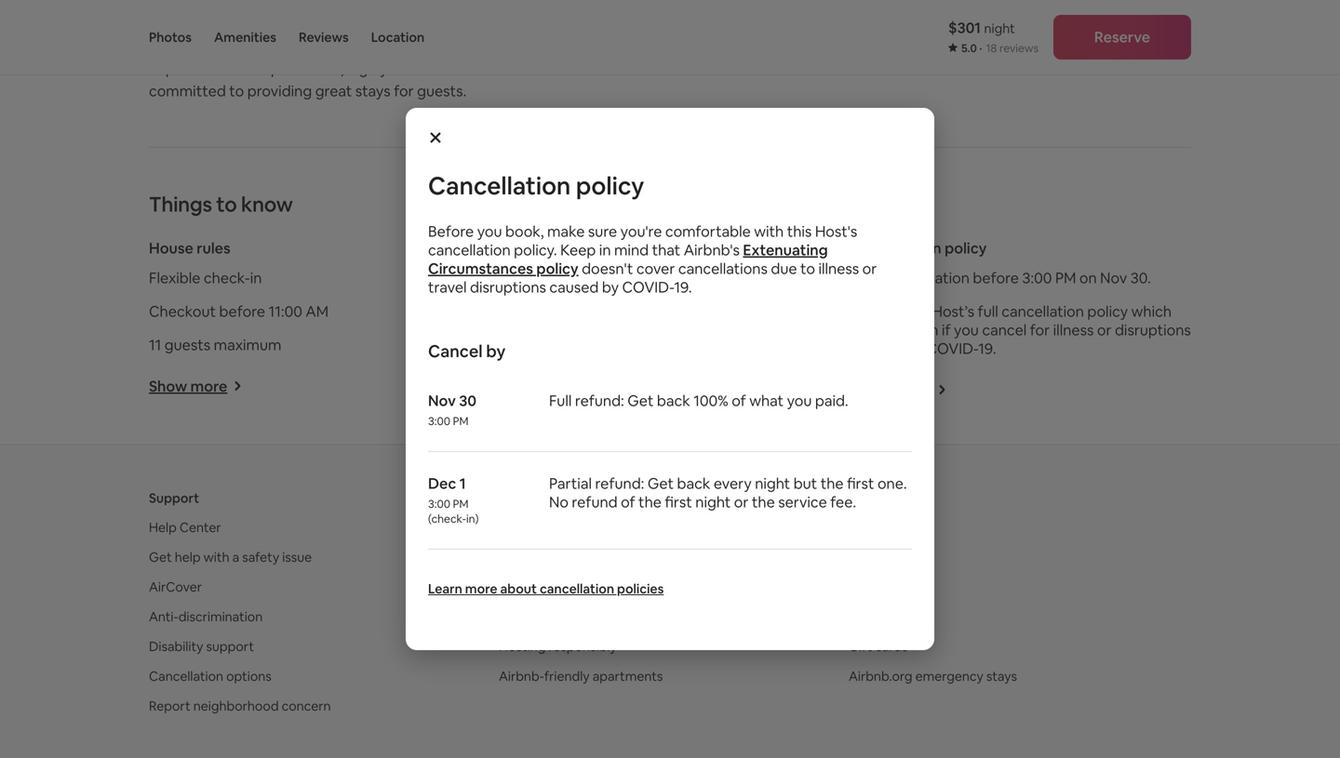 Task type: vqa. For each thing, say whether or not it's contained in the screenshot.
out
no



Task type: describe. For each thing, give the bounding box(es) containing it.
19. inside review the host's full cancellation policy which applies even if you cancel for illness or disruptions caused by covid-19.
[[979, 339, 997, 358]]

anti-discrimination link
[[149, 609, 263, 626]]

illness inside review the host's full cancellation policy which applies even if you cancel for illness or disruptions caused by covid-19.
[[1054, 321, 1094, 340]]

new features link
[[849, 549, 929, 566]]

0 horizontal spatial night
[[696, 493, 731, 512]]

reviews
[[1000, 41, 1039, 55]]

cancellation for cancellation
[[854, 239, 942, 258]]

doesn't cover cancellations due to illness or travel disruptions caused by covid-19.
[[428, 259, 877, 297]]

hosting responsibly link
[[499, 639, 617, 655]]

2 horizontal spatial more
[[543, 377, 580, 396]]

1 are from the left
[[230, 59, 251, 78]]

extenuating circumstances policy link
[[428, 241, 828, 278]]

cancel by
[[428, 341, 506, 363]]

policy up sure
[[576, 170, 645, 202]]

more inside cancellation policy dialog
[[465, 581, 498, 598]]

property
[[563, 239, 626, 258]]

great
[[315, 81, 352, 100]]

hosting responsibly
[[499, 639, 617, 655]]

2 are from the left
[[505, 59, 526, 78]]

2 show from the left
[[502, 377, 540, 396]]

gift
[[849, 639, 873, 655]]

checkout before 11:00 am
[[149, 302, 329, 321]]

1 horizontal spatial first
[[847, 474, 875, 493]]

location
[[371, 29, 425, 46]]

1 horizontal spatial night
[[755, 474, 791, 493]]

stays inside jen & dan is a superhost superhosts are experienced, highly rated hosts who are committed to providing great stays for guests.
[[355, 81, 391, 100]]

1 vertical spatial to
[[216, 191, 237, 218]]

concern
[[282, 698, 331, 715]]

gift cards link
[[849, 639, 908, 655]]

hosts
[[431, 59, 469, 78]]

keep
[[561, 241, 596, 260]]

check-
[[204, 269, 250, 288]]

18
[[986, 41, 998, 55]]

you're
[[621, 222, 662, 241]]

get for every
[[648, 474, 674, 493]]

or inside review the host's full cancellation policy which applies even if you cancel for illness or disruptions caused by covid-19.
[[1098, 321, 1112, 340]]

host's
[[932, 302, 975, 321]]

maximum
[[214, 336, 282, 355]]

with inside before you book, make sure you're comfortable with this host's cancellation policy. keep in mind that airbnb's
[[754, 222, 784, 241]]

cancellation for you
[[428, 170, 571, 202]]

for inside review the host's full cancellation policy which applies even if you cancel for illness or disruptions caused by covid-19.
[[1030, 321, 1050, 340]]

0 vertical spatial of
[[732, 392, 746, 411]]

neighborhood
[[193, 698, 279, 715]]

100%
[[694, 392, 729, 411]]

which
[[1132, 302, 1172, 321]]

who
[[472, 59, 501, 78]]

photos button
[[149, 0, 192, 74]]

2 vertical spatial you
[[787, 392, 812, 411]]

on
[[1080, 269, 1097, 288]]

cancellations
[[679, 259, 768, 278]]

paid.
[[816, 392, 849, 411]]

amenities button
[[214, 0, 277, 74]]

0 horizontal spatial by
[[486, 341, 506, 363]]

reviews button
[[299, 0, 349, 74]]

nov 30 3:00 pm
[[428, 392, 477, 429]]

get for 100%
[[628, 392, 654, 411]]

for inside jen & dan is a superhost superhosts are experienced, highly rated hosts who are committed to providing great stays for guests.
[[394, 81, 414, 100]]

aircover for hosts link
[[499, 549, 610, 566]]

1 vertical spatial before
[[219, 302, 265, 321]]

pm for 1
[[453, 497, 469, 512]]

in inside before you book, make sure you're comfortable with this host's cancellation policy. keep in mind that airbnb's
[[599, 241, 611, 260]]

policy.
[[514, 241, 557, 260]]

book,
[[506, 222, 544, 241]]

& for jen
[[178, 31, 188, 50]]

superhosts
[[149, 59, 226, 78]]

due
[[771, 259, 797, 278]]

back for every
[[677, 474, 711, 493]]

know
[[241, 191, 293, 218]]

partial
[[549, 474, 592, 493]]

apartments
[[593, 668, 663, 685]]

dan
[[191, 31, 219, 50]]

covid- inside doesn't cover cancellations due to illness or travel disruptions caused by covid-19.
[[622, 278, 674, 297]]

checkout
[[149, 302, 216, 321]]

19. inside doesn't cover cancellations due to illness or travel disruptions caused by covid-19.
[[674, 278, 692, 297]]

before
[[428, 222, 474, 241]]

is
[[223, 31, 233, 50]]

safety
[[502, 239, 547, 258]]

or inside doesn't cover cancellations due to illness or travel disruptions caused by covid-19.
[[863, 259, 877, 278]]

free cancellation before 3:00 pm on nov 30.
[[854, 269, 1152, 288]]

the right the refund
[[639, 493, 662, 512]]

reviews
[[299, 29, 349, 46]]

superhost
[[248, 31, 320, 50]]

rated
[[391, 59, 428, 78]]

help
[[149, 519, 177, 536]]

cancellation policy for cancellation
[[854, 239, 987, 258]]

experienced,
[[255, 59, 344, 78]]

1 horizontal spatial for
[[555, 549, 572, 566]]

30
[[459, 392, 477, 411]]

3:00 for 1
[[428, 497, 451, 512]]

airbnb.org
[[849, 668, 913, 685]]

refund: for partial
[[595, 474, 645, 493]]

one.
[[878, 474, 907, 493]]

house rules
[[149, 239, 231, 258]]

extenuating circumstances policy
[[428, 241, 828, 278]]

pm for 30
[[453, 414, 469, 429]]

full refund: get back 100% of what you paid.
[[549, 392, 849, 411]]

refund: for full
[[575, 392, 625, 411]]

the inside review the host's full cancellation policy which applies even if you cancel for illness or disruptions caused by covid-19.
[[906, 302, 929, 321]]

policies
[[617, 581, 664, 598]]

disability support
[[149, 639, 254, 655]]

report neighborhood concern
[[149, 698, 331, 715]]

host's
[[815, 222, 858, 241]]

the right every
[[752, 493, 775, 512]]

airbnb-
[[499, 668, 545, 685]]

cancellation policy dialog
[[406, 108, 935, 651]]

reserve
[[1095, 27, 1151, 47]]

to inside jen & dan is a superhost superhosts are experienced, highly rated hosts who are committed to providing great stays for guests.
[[229, 81, 244, 100]]

cancellation policy for you
[[428, 170, 645, 202]]

1 show from the left
[[149, 377, 187, 396]]

full
[[549, 392, 572, 411]]

0 horizontal spatial with
[[204, 549, 230, 566]]

0 horizontal spatial cancellation
[[149, 668, 224, 685]]

night inside $301 night
[[985, 20, 1016, 37]]

dec
[[428, 474, 457, 493]]

free
[[854, 269, 884, 288]]

cancellation options
[[149, 668, 272, 685]]

help
[[175, 549, 201, 566]]

circumstances
[[428, 259, 533, 278]]

or inside partial refund: get back every night but the first one. no refund of the first night or the service fee.
[[734, 493, 749, 512]]

guests.
[[417, 81, 467, 100]]

device
[[688, 269, 734, 288]]

nov inside nov 30 3:00 pm
[[428, 392, 456, 411]]

disruptions inside doesn't cover cancellations due to illness or travel disruptions caused by covid-19.
[[470, 278, 546, 297]]



Task type: locate. For each thing, give the bounding box(es) containing it.
0 vertical spatial before
[[973, 269, 1019, 288]]

disruptions down 30.
[[1115, 321, 1192, 340]]

to
[[229, 81, 244, 100], [216, 191, 237, 218], [801, 259, 816, 278]]

1 horizontal spatial stays
[[987, 668, 1018, 685]]

pm down 30
[[453, 414, 469, 429]]

flexible
[[149, 269, 201, 288]]

more right the learn at bottom left
[[465, 581, 498, 598]]

1 vertical spatial disruptions
[[1115, 321, 1192, 340]]

show down 11
[[149, 377, 187, 396]]

illness down on
[[1054, 321, 1094, 340]]

for left hosts
[[555, 549, 572, 566]]

5.0 · 18 reviews
[[962, 41, 1039, 55]]

you inside before you book, make sure you're comfortable with this host's cancellation policy. keep in mind that airbnb's
[[477, 222, 502, 241]]

1 horizontal spatial aircover
[[499, 549, 552, 566]]

no
[[549, 493, 569, 512]]

0 horizontal spatial are
[[230, 59, 251, 78]]

&
[[178, 31, 188, 50], [550, 239, 560, 258]]

2 horizontal spatial for
[[1030, 321, 1050, 340]]

policy up free cancellation before 3:00 pm on nov 30.
[[945, 239, 987, 258]]

1 vertical spatial illness
[[1054, 321, 1094, 340]]

1 vertical spatial caused
[[854, 339, 903, 358]]

airbnb.org emergency stays link
[[849, 668, 1018, 685]]

more down monoxide
[[543, 377, 580, 396]]

aircover up anti-
[[149, 579, 202, 596]]

back for 100%
[[657, 392, 691, 411]]

1 vertical spatial cancellation
[[854, 239, 942, 258]]

things to know
[[149, 191, 293, 218]]

get down carbon monoxide detector not required
[[628, 392, 654, 411]]

0 horizontal spatial cancellation policy
[[428, 170, 645, 202]]

to left know
[[216, 191, 237, 218]]

comfortable
[[666, 222, 751, 241]]

disability support link
[[149, 639, 254, 655]]

you left paid.
[[787, 392, 812, 411]]

cancellation up free
[[854, 239, 942, 258]]

you right if
[[954, 321, 979, 340]]

illness down the host's
[[819, 259, 860, 278]]

0 vertical spatial in
[[599, 241, 611, 260]]

stays
[[355, 81, 391, 100], [987, 668, 1018, 685]]

hosting
[[499, 579, 546, 596], [499, 639, 546, 655]]

0 horizontal spatial show more
[[149, 377, 227, 396]]

before you book, make sure you're comfortable with this host's cancellation policy. keep in mind that airbnb's
[[428, 222, 858, 260]]

1 vertical spatial hosting
[[499, 639, 546, 655]]

gift cards
[[849, 639, 908, 655]]

0 horizontal spatial for
[[394, 81, 414, 100]]

refund: right partial
[[595, 474, 645, 493]]

0 horizontal spatial of
[[621, 493, 636, 512]]

cancel
[[428, 341, 483, 363]]

before up full at the right of page
[[973, 269, 1019, 288]]

1 horizontal spatial caused
[[854, 339, 903, 358]]

of inside partial refund: get back every night but the first one. no refund of the first night or the service fee.
[[621, 493, 636, 512]]

before up maximum
[[219, 302, 265, 321]]

anti-
[[149, 609, 179, 626]]

1 vertical spatial pm
[[453, 414, 469, 429]]

flexible check-in
[[149, 269, 262, 288]]

0 horizontal spatial before
[[219, 302, 265, 321]]

hosting resources link
[[499, 579, 607, 596]]

show more down guests
[[149, 377, 227, 396]]

are
[[230, 59, 251, 78], [505, 59, 526, 78]]

or up review
[[863, 259, 877, 278]]

hosting for hosting resources
[[499, 579, 546, 596]]

disability
[[149, 639, 203, 655]]

0 horizontal spatial caused
[[550, 278, 599, 297]]

0 horizontal spatial covid-
[[622, 278, 674, 297]]

by inside review the host's full cancellation policy which applies even if you cancel for illness or disruptions caused by covid-19.
[[907, 339, 924, 358]]

more down 11 guests maximum
[[191, 377, 227, 396]]

with left this at the top right of page
[[754, 222, 784, 241]]

1 horizontal spatial are
[[505, 59, 526, 78]]

2 vertical spatial pm
[[453, 497, 469, 512]]

2 vertical spatial get
[[149, 549, 172, 566]]

0 horizontal spatial first
[[665, 493, 693, 512]]

options
[[226, 668, 272, 685]]

make
[[547, 222, 585, 241]]

1 vertical spatial aircover
[[149, 579, 202, 596]]

1 horizontal spatial 19.
[[979, 339, 997, 358]]

night left but
[[755, 474, 791, 493]]

of left what
[[732, 392, 746, 411]]

show down carbon
[[502, 377, 540, 396]]

in
[[599, 241, 611, 260], [250, 269, 262, 288]]

1 vertical spatial &
[[550, 239, 560, 258]]

1 horizontal spatial covid-
[[927, 339, 979, 358]]

& left keep
[[550, 239, 560, 258]]

show more button down carbon
[[502, 377, 595, 396]]

what
[[750, 392, 784, 411]]

11:00
[[269, 302, 302, 321]]

center
[[180, 519, 221, 536]]

issue
[[282, 549, 312, 566]]

night
[[985, 20, 1016, 37], [755, 474, 791, 493], [696, 493, 731, 512]]

5.0
[[962, 41, 977, 55]]

0 vertical spatial &
[[178, 31, 188, 50]]

1 horizontal spatial you
[[787, 392, 812, 411]]

1 horizontal spatial cancellation
[[428, 170, 571, 202]]

1 vertical spatial nov
[[428, 392, 456, 411]]

new features
[[849, 549, 929, 566]]

first
[[847, 474, 875, 493], [665, 493, 693, 512]]

first left every
[[665, 493, 693, 512]]

hosting for hosting responsibly
[[499, 639, 546, 655]]

nov right on
[[1101, 269, 1128, 288]]

cancellation inside review the host's full cancellation policy which applies even if you cancel for illness or disruptions caused by covid-19.
[[1002, 302, 1085, 321]]

policy inside review the host's full cancellation policy which applies even if you cancel for illness or disruptions caused by covid-19.
[[1088, 302, 1129, 321]]

get right the refund
[[648, 474, 674, 493]]

1 vertical spatial a
[[232, 549, 239, 566]]

night left service
[[696, 493, 731, 512]]

covid-
[[622, 278, 674, 297], [927, 339, 979, 358]]

pm up in) on the bottom
[[453, 497, 469, 512]]

policy down on
[[1088, 302, 1129, 321]]

show more
[[149, 377, 227, 396], [502, 377, 580, 396]]

cancellation inside before you book, make sure you're comfortable with this host's cancellation policy. keep in mind that airbnb's
[[428, 241, 511, 260]]

1 vertical spatial you
[[954, 321, 979, 340]]

cancellation policy up free
[[854, 239, 987, 258]]

1 horizontal spatial more
[[465, 581, 498, 598]]

caused inside review the host's full cancellation policy which applies even if you cancel for illness or disruptions caused by covid-19.
[[854, 339, 903, 358]]

back left every
[[677, 474, 711, 493]]

3:00 for 30
[[428, 414, 451, 429]]

cancellation policy inside dialog
[[428, 170, 645, 202]]

0 horizontal spatial stays
[[355, 81, 391, 100]]

am
[[306, 302, 329, 321]]

$301
[[949, 18, 981, 37]]

every
[[714, 474, 752, 493]]

19. down full at the right of page
[[979, 339, 997, 358]]

0 horizontal spatial in
[[250, 269, 262, 288]]

0 vertical spatial stays
[[355, 81, 391, 100]]

1 hosting from the top
[[499, 579, 546, 596]]

back inside partial refund: get back every night but the first one. no refund of the first night or the service fee.
[[677, 474, 711, 493]]

0 vertical spatial 3:00
[[1023, 269, 1053, 288]]

0 vertical spatial caused
[[550, 278, 599, 297]]

of right the refund
[[621, 493, 636, 512]]

extenuating
[[743, 241, 828, 260]]

& inside jen & dan is a superhost superhosts are experienced, highly rated hosts who are committed to providing great stays for guests.
[[178, 31, 188, 50]]

0 vertical spatial with
[[754, 222, 784, 241]]

are down is
[[230, 59, 251, 78]]

disruptions inside review the host's full cancellation policy which applies even if you cancel for illness or disruptions caused by covid-19.
[[1115, 321, 1192, 340]]

learn
[[428, 581, 463, 598]]

airbnb
[[849, 490, 891, 507]]

policy inside extenuating circumstances policy
[[537, 259, 579, 278]]

0 horizontal spatial or
[[734, 493, 749, 512]]

caused down keep
[[550, 278, 599, 297]]

camera/recording
[[561, 269, 685, 288]]

0 vertical spatial covid-
[[622, 278, 674, 297]]

2 vertical spatial 3:00
[[428, 497, 451, 512]]

2 horizontal spatial night
[[985, 20, 1016, 37]]

1 horizontal spatial or
[[863, 259, 877, 278]]

1 horizontal spatial with
[[754, 222, 784, 241]]

(check-
[[428, 512, 466, 527]]

cancellation up book, at left top
[[428, 170, 571, 202]]

1 vertical spatial covid-
[[927, 339, 979, 358]]

& for safety
[[550, 239, 560, 258]]

a right is
[[236, 31, 245, 50]]

1 vertical spatial or
[[1098, 321, 1112, 340]]

pm inside nov 30 3:00 pm
[[453, 414, 469, 429]]

0 horizontal spatial you
[[477, 222, 502, 241]]

policy down safety & property
[[537, 259, 579, 278]]

stays down highly at the top
[[355, 81, 391, 100]]

features
[[879, 549, 929, 566]]

disruptions
[[470, 278, 546, 297], [1115, 321, 1192, 340]]

for down rated
[[394, 81, 414, 100]]

$301 night
[[949, 18, 1016, 37]]

rules
[[197, 239, 231, 258]]

0 vertical spatial 19.
[[674, 278, 692, 297]]

0 vertical spatial illness
[[819, 259, 860, 278]]

caused down review
[[854, 339, 903, 358]]

house
[[149, 239, 194, 258]]

1 show more from the left
[[149, 377, 227, 396]]

1 horizontal spatial &
[[550, 239, 560, 258]]

1 horizontal spatial illness
[[1054, 321, 1094, 340]]

aircover for aircover 'link'
[[149, 579, 202, 596]]

for right 'cancel'
[[1030, 321, 1050, 340]]

cancellation down 'disability'
[[149, 668, 224, 685]]

2 vertical spatial cancellation
[[149, 668, 224, 685]]

2 horizontal spatial by
[[907, 339, 924, 358]]

2 horizontal spatial or
[[1098, 321, 1112, 340]]

cancellation
[[428, 170, 571, 202], [854, 239, 942, 258], [149, 668, 224, 685]]

1 horizontal spatial cancellation policy
[[854, 239, 987, 258]]

cards
[[875, 639, 908, 655]]

if
[[942, 321, 951, 340]]

2 vertical spatial for
[[555, 549, 572, 566]]

the left if
[[906, 302, 929, 321]]

1 horizontal spatial before
[[973, 269, 1019, 288]]

get left help
[[149, 549, 172, 566]]

3:00 inside nov 30 3:00 pm
[[428, 414, 451, 429]]

0 vertical spatial pm
[[1056, 269, 1077, 288]]

0 vertical spatial you
[[477, 222, 502, 241]]

1 horizontal spatial of
[[732, 392, 746, 411]]

photos
[[149, 29, 192, 46]]

2 show more from the left
[[502, 377, 580, 396]]

airbnb-friendly apartments
[[499, 668, 663, 685]]

0 horizontal spatial more
[[191, 377, 227, 396]]

night up 5.0 · 18 reviews
[[985, 20, 1016, 37]]

1 horizontal spatial disruptions
[[1115, 321, 1192, 340]]

responsibly
[[549, 639, 617, 655]]

refund: right full
[[575, 392, 625, 411]]

3:00 left on
[[1023, 269, 1053, 288]]

3:00 up dec
[[428, 414, 451, 429]]

show more down carbon
[[502, 377, 580, 396]]

refund: inside partial refund: get back every night but the first one. no refund of the first night or the service fee.
[[595, 474, 645, 493]]

0 vertical spatial cancellation policy
[[428, 170, 645, 202]]

2 vertical spatial or
[[734, 493, 749, 512]]

the right but
[[821, 474, 844, 493]]

1 vertical spatial 19.
[[979, 339, 997, 358]]

this
[[787, 222, 812, 241]]

1 horizontal spatial by
[[602, 278, 619, 297]]

get inside partial refund: get back every night but the first one. no refund of the first night or the service fee.
[[648, 474, 674, 493]]

first left one.
[[847, 474, 875, 493]]

to inside doesn't cover cancellations due to illness or travel disruptions caused by covid-19.
[[801, 259, 816, 278]]

a inside jen & dan is a superhost superhosts are experienced, highly rated hosts who are committed to providing great stays for guests.
[[236, 31, 245, 50]]

review the host's full cancellation policy which applies even if you cancel for illness or disruptions caused by covid-19.
[[854, 302, 1192, 358]]

1 vertical spatial for
[[1030, 321, 1050, 340]]

19. down that
[[674, 278, 692, 297]]

or left which
[[1098, 321, 1112, 340]]

1 vertical spatial of
[[621, 493, 636, 512]]

with right help
[[204, 549, 230, 566]]

nov left 30
[[428, 392, 456, 411]]

you
[[477, 222, 502, 241], [954, 321, 979, 340], [787, 392, 812, 411]]

0 vertical spatial to
[[229, 81, 244, 100]]

detector
[[628, 336, 689, 355]]

0 vertical spatial aircover
[[499, 549, 552, 566]]

to right due
[[801, 259, 816, 278]]

aircover for aircover for hosts
[[499, 549, 552, 566]]

you left book, at left top
[[477, 222, 502, 241]]

3:00 inside dec 1 3:00 pm (check-in)
[[428, 497, 451, 512]]

highly
[[347, 59, 388, 78]]

cover
[[637, 259, 675, 278]]

cancellation inside dialog
[[428, 170, 571, 202]]

cancel
[[983, 321, 1027, 340]]

safety & property
[[502, 239, 626, 258]]

0 vertical spatial a
[[236, 31, 245, 50]]

dec 1 3:00 pm (check-in)
[[428, 474, 479, 527]]

·
[[980, 41, 983, 55]]

resources
[[549, 579, 607, 596]]

0 horizontal spatial show more button
[[149, 377, 242, 396]]

pm left on
[[1056, 269, 1077, 288]]

11 guests maximum
[[149, 336, 282, 355]]

0 horizontal spatial illness
[[819, 259, 860, 278]]

hosting resources
[[499, 579, 607, 596]]

1 horizontal spatial nov
[[1101, 269, 1128, 288]]

covid- inside review the host's full cancellation policy which applies even if you cancel for illness or disruptions caused by covid-19.
[[927, 339, 979, 358]]

stays right emergency at the bottom of the page
[[987, 668, 1018, 685]]

0 horizontal spatial nov
[[428, 392, 456, 411]]

reserve button
[[1054, 15, 1192, 60]]

aircover up about
[[499, 549, 552, 566]]

30.
[[1131, 269, 1152, 288]]

illness inside doesn't cover cancellations due to illness or travel disruptions caused by covid-19.
[[819, 259, 860, 278]]

0 vertical spatial nov
[[1101, 269, 1128, 288]]

disruptions down safety
[[470, 278, 546, 297]]

1 horizontal spatial show
[[502, 377, 540, 396]]

by inside doesn't cover cancellations due to illness or travel disruptions caused by covid-19.
[[602, 278, 619, 297]]

committed
[[149, 81, 226, 100]]

2 hosting from the top
[[499, 639, 546, 655]]

0 horizontal spatial &
[[178, 31, 188, 50]]

pm inside dec 1 3:00 pm (check-in)
[[453, 497, 469, 512]]

1 vertical spatial refund:
[[595, 474, 645, 493]]

caused inside doesn't cover cancellations due to illness or travel disruptions caused by covid-19.
[[550, 278, 599, 297]]

service
[[779, 493, 827, 512]]

0 vertical spatial back
[[657, 392, 691, 411]]

0 vertical spatial or
[[863, 259, 877, 278]]

learn more about cancellation policies
[[428, 581, 664, 598]]

2 show more button from the left
[[502, 377, 595, 396]]

1 show more button from the left
[[149, 377, 242, 396]]

emergency
[[916, 668, 984, 685]]

show
[[149, 377, 187, 396], [502, 377, 540, 396]]

cancellation policy up book, at left top
[[428, 170, 645, 202]]

& right 'jen'
[[178, 31, 188, 50]]

to left providing
[[229, 81, 244, 100]]

or left service
[[734, 493, 749, 512]]

sure
[[588, 222, 617, 241]]

1 vertical spatial cancellation policy
[[854, 239, 987, 258]]

1 horizontal spatial show more button
[[502, 377, 595, 396]]

refund
[[572, 493, 618, 512]]

aircover link
[[149, 579, 202, 596]]

1 vertical spatial in
[[250, 269, 262, 288]]

are right who
[[505, 59, 526, 78]]

2 vertical spatial to
[[801, 259, 816, 278]]

a left safety
[[232, 549, 239, 566]]

2 horizontal spatial cancellation
[[854, 239, 942, 258]]

cancellation options link
[[149, 668, 272, 685]]

1 horizontal spatial show more
[[502, 377, 580, 396]]

show more button down guests
[[149, 377, 242, 396]]

you inside review the host's full cancellation policy which applies even if you cancel for illness or disruptions caused by covid-19.
[[954, 321, 979, 340]]

safety
[[242, 549, 280, 566]]

1 vertical spatial get
[[648, 474, 674, 493]]

review
[[854, 302, 903, 321]]

back left 100%
[[657, 392, 691, 411]]

jen
[[149, 31, 174, 50]]

0 vertical spatial get
[[628, 392, 654, 411]]

airbnb-friendly apartments link
[[499, 668, 663, 685]]

0 vertical spatial refund:
[[575, 392, 625, 411]]

3:00 up (check-
[[428, 497, 451, 512]]



